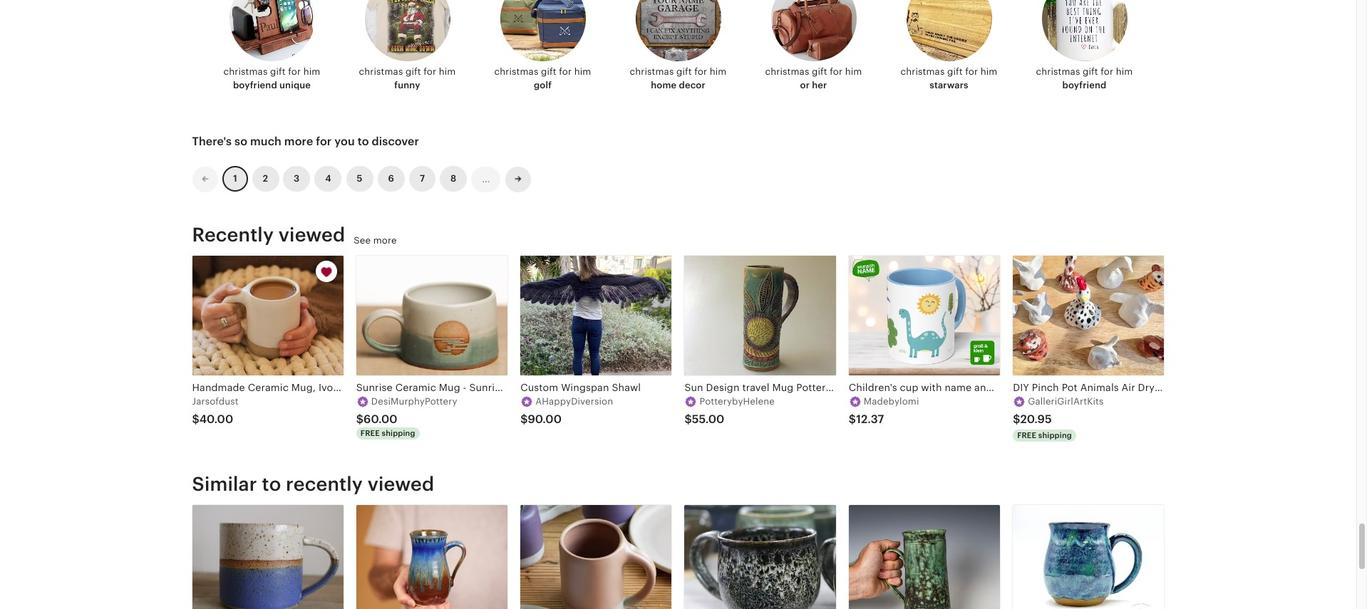 Task type: describe. For each thing, give the bounding box(es) containing it.
gift for boyfriend unique
[[270, 67, 286, 77]]

christmas gift for him boyfriend
[[1036, 67, 1133, 90]]

gift for golf
[[541, 67, 556, 77]]

custom wingspan shawl image
[[520, 256, 672, 376]]

20.95
[[1020, 413, 1052, 426]]

much
[[250, 135, 281, 149]]

christmas gift for him golf
[[494, 67, 591, 90]]

... button
[[471, 166, 501, 192]]

6
[[388, 174, 394, 184]]

custom
[[520, 382, 558, 394]]

diy pinch pot animals air dry clay kit / ages 5+ / kinder crafts / party craft / fall craft / birthday gift / holiday gift / farm animals image
[[1013, 256, 1164, 376]]

15 oz pottery mug handmade, large ceramic mug, blue handmade mug, pottery coffee mugs, handmade stoneware mug set, aesthetic mug image
[[356, 505, 508, 609]]

mystique stoneware mug | personalized hygge pottery | made to order image
[[1013, 505, 1164, 609]]

christmas for boyfriend
[[1036, 67, 1080, 77]]

0 horizontal spatial to
[[262, 473, 281, 495]]

him for christmas gift for him boyfriend unique
[[303, 67, 320, 77]]

boyfriend for boyfriend
[[1062, 80, 1106, 90]]

gift for funny
[[406, 67, 421, 77]]

or
[[800, 80, 810, 90]]

0 horizontal spatial viewed
[[279, 224, 345, 246]]

shipping for 20.95
[[1038, 431, 1072, 440]]

see more
[[354, 235, 397, 246]]

3 link
[[283, 166, 310, 192]]

$ 90.00
[[520, 413, 562, 426]]

children's cup with name and dinosaur for boys and girls as a gift for children - dino cup individual gift - handmade by lomi® image
[[849, 256, 1000, 376]]

christmas for starwars
[[901, 67, 945, 77]]

4
[[325, 174, 331, 184]]

starwars
[[930, 80, 968, 90]]

him for christmas gift for him home decor
[[710, 67, 727, 77]]

8
[[450, 174, 456, 184]]

for for or her
[[830, 67, 843, 77]]

sunrise ceramic mug - sunrise + sunset mugs - white and turquoise ceramic mug - coffee mug pottery mug - handmade mug - desi murphy pottery image
[[356, 256, 508, 376]]

funny
[[394, 80, 420, 90]]

potterybyhelene
[[700, 396, 775, 407]]

home
[[651, 80, 677, 90]]

1 horizontal spatial to
[[358, 135, 369, 149]]

3
[[294, 174, 300, 184]]

1 link
[[222, 166, 248, 192]]

christmas gift for him boyfriend unique
[[223, 67, 320, 90]]

gift for or her
[[812, 67, 827, 77]]

4 link
[[314, 166, 342, 192]]

for for home decor
[[694, 67, 707, 77]]

the mug - kj pottery image
[[192, 505, 343, 609]]

1 vertical spatial viewed
[[368, 473, 434, 495]]

shawl
[[612, 382, 641, 394]]

$ for $ 20.95 free shipping
[[1013, 413, 1020, 426]]

jarsofdust
[[192, 396, 239, 407]]

8 link
[[440, 166, 467, 192]]

him for christmas gift for him funny
[[439, 67, 456, 77]]

boyfriend for boyfriend unique
[[233, 80, 277, 90]]

christmas for boyfriend unique
[[223, 67, 268, 77]]

there's so much more for you to discover
[[192, 135, 419, 149]]

40.00
[[199, 413, 233, 426]]

1
[[233, 174, 237, 184]]

christmas gift for him funny
[[359, 67, 456, 90]]

him for christmas gift for him boyfriend
[[1116, 67, 1133, 77]]

large hand thrown ceramic coffee mug, handmade pottery mug, 14oz mug, white stoneware image
[[685, 505, 836, 609]]

him for christmas gift for him golf
[[574, 67, 591, 77]]

60.00
[[364, 413, 397, 426]]

90.00
[[528, 413, 562, 426]]

$ for $ 12.37
[[849, 413, 856, 426]]

so
[[235, 135, 247, 149]]

gift for boyfriend
[[1083, 67, 1098, 77]]

gallerigirlartkits
[[1028, 396, 1104, 407]]

$ for $ 55.00
[[685, 413, 692, 426]]



Task type: locate. For each thing, give the bounding box(es) containing it.
free for 20.95
[[1017, 431, 1036, 440]]

$
[[192, 413, 199, 426], [356, 413, 364, 426], [520, 413, 528, 426], [685, 413, 692, 426], [849, 413, 856, 426], [1013, 413, 1020, 426]]

0 horizontal spatial shipping
[[382, 429, 415, 438]]

gift inside the christmas gift for him golf
[[541, 67, 556, 77]]

madebylomi
[[864, 396, 919, 407]]

viewed
[[279, 224, 345, 246], [368, 473, 434, 495]]

6 link
[[377, 166, 405, 192]]

christmas for funny
[[359, 67, 403, 77]]

0 vertical spatial to
[[358, 135, 369, 149]]

0 vertical spatial viewed
[[279, 224, 345, 246]]

free inside $ 60.00 free shipping
[[361, 429, 380, 438]]

gift inside christmas gift for him starwars
[[947, 67, 963, 77]]

55.00
[[692, 413, 724, 426]]

5 link
[[346, 166, 373, 192]]

recently
[[286, 473, 363, 495]]

similar
[[192, 473, 257, 495]]

for inside christmas gift for him boyfriend unique
[[288, 67, 301, 77]]

ahappydiversion
[[535, 396, 613, 407]]

shipping inside $ 60.00 free shipping
[[382, 429, 415, 438]]

5 him from the left
[[845, 67, 862, 77]]

free inside the $ 20.95 free shipping
[[1017, 431, 1036, 440]]

there's
[[192, 135, 232, 149]]

wingspan
[[561, 382, 609, 394]]

christmas for golf
[[494, 67, 538, 77]]

free down 60.00
[[361, 429, 380, 438]]

free for 60.00
[[361, 429, 380, 438]]

2 boyfriend from the left
[[1062, 80, 1106, 90]]

him inside christmas gift for him boyfriend
[[1116, 67, 1133, 77]]

gift inside christmas gift for him home decor
[[676, 67, 692, 77]]

shipping inside the $ 20.95 free shipping
[[1038, 431, 1072, 440]]

1 boyfriend from the left
[[233, 80, 277, 90]]

$ 60.00 free shipping
[[356, 413, 415, 438]]

to
[[358, 135, 369, 149], [262, 473, 281, 495]]

to right you on the top left of page
[[358, 135, 369, 149]]

you
[[334, 135, 355, 149]]

5 christmas from the left
[[765, 67, 809, 77]]

him for christmas gift for him or her
[[845, 67, 862, 77]]

christmas inside christmas gift for him funny
[[359, 67, 403, 77]]

2 link
[[252, 166, 279, 192]]

gift for starwars
[[947, 67, 963, 77]]

christmas inside christmas gift for him boyfriend unique
[[223, 67, 268, 77]]

7
[[420, 174, 425, 184]]

viewed down $ 60.00 free shipping at the left bottom of page
[[368, 473, 434, 495]]

5 gift from the left
[[812, 67, 827, 77]]

christmas gift for him or her
[[765, 67, 862, 90]]

desimurphypottery
[[371, 396, 457, 407]]

golf
[[534, 80, 552, 90]]

for inside the christmas gift for him golf
[[559, 67, 572, 77]]

handmade ceramic mug, terracotta mug, orange pottery mug, rust handmade mug, modern ceramic mug image
[[520, 505, 672, 609]]

more right much
[[284, 135, 313, 149]]

unique
[[279, 80, 311, 90]]

handmade ceramic mug, ivory mug, white pottery mug, white handmade mug, modern ceramic mug, minimal large mug, stoneware coffee and tea mug image
[[192, 256, 343, 376]]

1 horizontal spatial free
[[1017, 431, 1036, 440]]

him
[[303, 67, 320, 77], [439, 67, 456, 77], [574, 67, 591, 77], [710, 67, 727, 77], [845, 67, 862, 77], [980, 67, 997, 77], [1116, 67, 1133, 77]]

...
[[482, 174, 490, 184]]

boyfriend inside christmas gift for him boyfriend unique
[[233, 80, 277, 90]]

1 christmas from the left
[[223, 67, 268, 77]]

1 horizontal spatial more
[[373, 235, 397, 246]]

christmas inside christmas gift for him home decor
[[630, 67, 674, 77]]

shipping
[[382, 429, 415, 438], [1038, 431, 1072, 440]]

4 $ from the left
[[685, 413, 692, 426]]

christmas
[[223, 67, 268, 77], [359, 67, 403, 77], [494, 67, 538, 77], [630, 67, 674, 77], [765, 67, 809, 77], [901, 67, 945, 77], [1036, 67, 1080, 77]]

1 vertical spatial more
[[373, 235, 397, 246]]

handmade ceramic large tea or coffee mug in green glaze, stoneware pottery mug image
[[849, 505, 1000, 609]]

gift inside christmas gift for him boyfriend unique
[[270, 67, 286, 77]]

him inside christmas gift for him funny
[[439, 67, 456, 77]]

2 gift from the left
[[406, 67, 421, 77]]

him for christmas gift for him starwars
[[980, 67, 997, 77]]

for
[[288, 67, 301, 77], [424, 67, 436, 77], [559, 67, 572, 77], [694, 67, 707, 77], [830, 67, 843, 77], [965, 67, 978, 77], [1101, 67, 1113, 77], [316, 135, 332, 149]]

5 $ from the left
[[849, 413, 856, 426]]

6 him from the left
[[980, 67, 997, 77]]

christmas inside christmas gift for him boyfriend
[[1036, 67, 1080, 77]]

0 horizontal spatial boyfriend
[[233, 80, 277, 90]]

shipping down 60.00
[[382, 429, 415, 438]]

1 vertical spatial to
[[262, 473, 281, 495]]

sun design travel mug pottery mug coffee cup hand-made microwave and dishwasher safe 14 oz image
[[685, 256, 836, 376]]

for for funny
[[424, 67, 436, 77]]

see
[[354, 235, 371, 246]]

0 vertical spatial more
[[284, 135, 313, 149]]

for for starwars
[[965, 67, 978, 77]]

1 horizontal spatial shipping
[[1038, 431, 1072, 440]]

6 gift from the left
[[947, 67, 963, 77]]

recently viewed
[[192, 224, 345, 246]]

for inside christmas gift for him or her
[[830, 67, 843, 77]]

christmas gift for him starwars
[[901, 67, 997, 90]]

6 christmas from the left
[[901, 67, 945, 77]]

$ for $ 60.00 free shipping
[[356, 413, 364, 426]]

2
[[263, 174, 268, 184]]

$ for $ 90.00
[[520, 413, 528, 426]]

$ inside jarsofdust $ 40.00
[[192, 413, 199, 426]]

1 horizontal spatial boyfriend
[[1062, 80, 1106, 90]]

christmas for home decor
[[630, 67, 674, 77]]

6 $ from the left
[[1013, 413, 1020, 426]]

similar to recently viewed
[[192, 473, 434, 495]]

more
[[284, 135, 313, 149], [373, 235, 397, 246]]

see more link
[[354, 234, 397, 247]]

christmas gift for him home decor
[[630, 67, 727, 90]]

more right see
[[373, 235, 397, 246]]

boyfriend
[[233, 80, 277, 90], [1062, 80, 1106, 90]]

him inside christmas gift for him boyfriend unique
[[303, 67, 320, 77]]

for inside christmas gift for him starwars
[[965, 67, 978, 77]]

for for golf
[[559, 67, 572, 77]]

discover
[[372, 135, 419, 149]]

viewed left see
[[279, 224, 345, 246]]

gift inside christmas gift for him funny
[[406, 67, 421, 77]]

3 gift from the left
[[541, 67, 556, 77]]

free down the 20.95
[[1017, 431, 1036, 440]]

1 him from the left
[[303, 67, 320, 77]]

$ 55.00
[[685, 413, 724, 426]]

to right similar
[[262, 473, 281, 495]]

2 him from the left
[[439, 67, 456, 77]]

$ inside $ 60.00 free shipping
[[356, 413, 364, 426]]

for inside christmas gift for him funny
[[424, 67, 436, 77]]

shipping for 60.00
[[382, 429, 415, 438]]

shipping down the 20.95
[[1038, 431, 1072, 440]]

for inside christmas gift for him home decor
[[694, 67, 707, 77]]

jarsofdust $ 40.00
[[192, 396, 239, 426]]

7 gift from the left
[[1083, 67, 1098, 77]]

4 gift from the left
[[676, 67, 692, 77]]

decor
[[679, 80, 705, 90]]

gift
[[270, 67, 286, 77], [406, 67, 421, 77], [541, 67, 556, 77], [676, 67, 692, 77], [812, 67, 827, 77], [947, 67, 963, 77], [1083, 67, 1098, 77]]

him inside christmas gift for him or her
[[845, 67, 862, 77]]

2 christmas from the left
[[359, 67, 403, 77]]

boyfriend inside christmas gift for him boyfriend
[[1062, 80, 1106, 90]]

him inside christmas gift for him home decor
[[710, 67, 727, 77]]

4 christmas from the left
[[630, 67, 674, 77]]

12.37
[[856, 413, 884, 426]]

gift for home decor
[[676, 67, 692, 77]]

recently
[[192, 224, 274, 246]]

christmas inside christmas gift for him or her
[[765, 67, 809, 77]]

christmas for or her
[[765, 67, 809, 77]]

$ 12.37
[[849, 413, 884, 426]]

gift inside christmas gift for him boyfriend
[[1083, 67, 1098, 77]]

0 horizontal spatial free
[[361, 429, 380, 438]]

1 $ from the left
[[192, 413, 199, 426]]

christmas inside the christmas gift for him golf
[[494, 67, 538, 77]]

him inside the christmas gift for him golf
[[574, 67, 591, 77]]

gift inside christmas gift for him or her
[[812, 67, 827, 77]]

for for boyfriend
[[1101, 67, 1113, 77]]

$ 20.95 free shipping
[[1013, 413, 1072, 440]]

1 horizontal spatial viewed
[[368, 473, 434, 495]]

2 $ from the left
[[356, 413, 364, 426]]

free
[[361, 429, 380, 438], [1017, 431, 1036, 440]]

3 christmas from the left
[[494, 67, 538, 77]]

1 gift from the left
[[270, 67, 286, 77]]

for for boyfriend unique
[[288, 67, 301, 77]]

7 him from the left
[[1116, 67, 1133, 77]]

0 horizontal spatial more
[[284, 135, 313, 149]]

him inside christmas gift for him starwars
[[980, 67, 997, 77]]

christmas inside christmas gift for him starwars
[[901, 67, 945, 77]]

7 christmas from the left
[[1036, 67, 1080, 77]]

4 him from the left
[[710, 67, 727, 77]]

$ inside the $ 20.95 free shipping
[[1013, 413, 1020, 426]]

her
[[812, 80, 827, 90]]

custom wingspan shawl
[[520, 382, 641, 394]]

3 him from the left
[[574, 67, 591, 77]]

7 link
[[409, 166, 436, 192]]

3 $ from the left
[[520, 413, 528, 426]]

5
[[357, 174, 362, 184]]

for inside christmas gift for him boyfriend
[[1101, 67, 1113, 77]]



Task type: vqa. For each thing, say whether or not it's contained in the screenshot.
christmas inside christmas gift for him or her
yes



